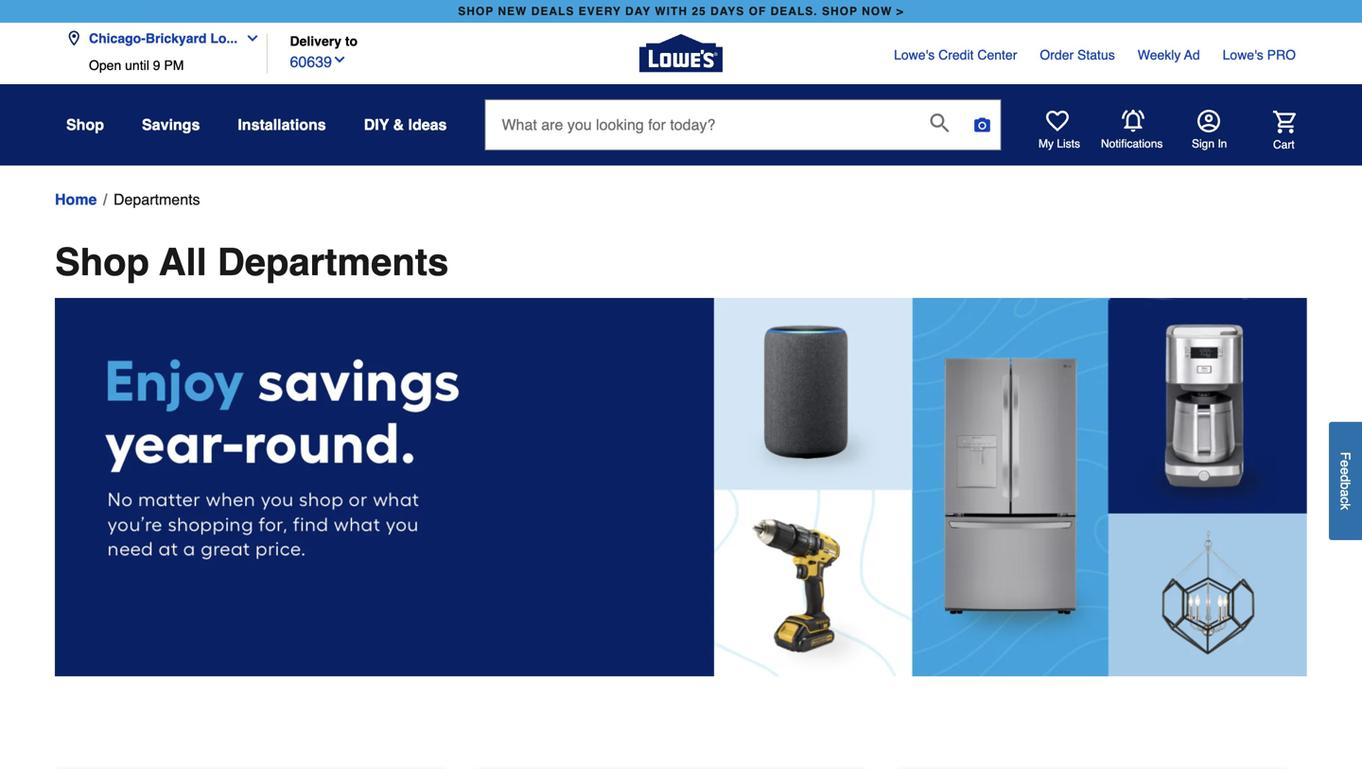 Task type: describe. For each thing, give the bounding box(es) containing it.
open
[[89, 58, 121, 73]]

lowe's home improvement lists image
[[1047, 110, 1070, 133]]

f e e d b a c k
[[1339, 452, 1354, 510]]

lowe's for lowe's credit center
[[895, 47, 935, 62]]

chicago-brickyard lo... button
[[66, 19, 268, 58]]

location image
[[66, 31, 81, 46]]

every
[[579, 5, 622, 18]]

order status link
[[1041, 45, 1116, 64]]

pm
[[164, 58, 184, 73]]

lowe's pro link
[[1223, 45, 1297, 64]]

b
[[1339, 482, 1354, 490]]

Search Query text field
[[486, 100, 916, 150]]

with
[[655, 5, 688, 18]]

installations button
[[238, 108, 326, 142]]

0 vertical spatial departments
[[114, 191, 200, 208]]

lowe's home improvement cart image
[[1274, 111, 1297, 133]]

brickyard
[[146, 31, 207, 46]]

lo...
[[210, 31, 238, 46]]

sign in button
[[1193, 110, 1228, 151]]

departments link
[[114, 188, 200, 211]]

cart
[[1274, 138, 1295, 151]]

2 shop from the left
[[822, 5, 858, 18]]

25
[[692, 5, 707, 18]]

lowe's home improvement notification center image
[[1123, 110, 1145, 133]]

60639 button
[[290, 49, 347, 73]]

delivery to
[[290, 34, 358, 49]]

9
[[153, 58, 160, 73]]

of
[[749, 5, 767, 18]]

my lists
[[1039, 137, 1081, 150]]

my
[[1039, 137, 1054, 150]]

lowe's pro
[[1223, 47, 1297, 62]]

deals.
[[771, 5, 818, 18]]

60639
[[290, 53, 332, 71]]

deals
[[532, 5, 575, 18]]

chicago-brickyard lo...
[[89, 31, 238, 46]]

sign in
[[1193, 137, 1228, 150]]

>
[[897, 5, 905, 18]]

lowe's credit center link
[[895, 45, 1018, 64]]

search image
[[931, 114, 950, 133]]

shop all departments
[[55, 240, 449, 284]]

ideas
[[408, 116, 447, 133]]



Task type: vqa. For each thing, say whether or not it's contained in the screenshot.
need
no



Task type: locate. For each thing, give the bounding box(es) containing it.
open until 9 pm
[[89, 58, 184, 73]]

days
[[711, 5, 745, 18]]

lowe's home improvement account image
[[1198, 110, 1221, 133]]

lowe's home improvement logo image
[[640, 12, 723, 95]]

all
[[159, 240, 207, 284]]

chevron down image down to
[[332, 52, 347, 67]]

e up d
[[1339, 460, 1354, 468]]

notifications
[[1102, 137, 1164, 151]]

new
[[498, 5, 528, 18]]

0 horizontal spatial chevron down image
[[238, 31, 260, 46]]

shop down open
[[66, 116, 104, 133]]

2 lowe's from the left
[[1223, 47, 1264, 62]]

in
[[1218, 137, 1228, 150]]

1 lowe's from the left
[[895, 47, 935, 62]]

f e e d b a c k button
[[1330, 422, 1363, 540]]

diy & ideas button
[[364, 108, 447, 142]]

0 horizontal spatial lowe's
[[895, 47, 935, 62]]

k
[[1339, 504, 1354, 510]]

weekly ad link
[[1138, 45, 1201, 64]]

savings
[[142, 116, 200, 133]]

shop left new
[[458, 5, 494, 18]]

shop down home link
[[55, 240, 150, 284]]

lowe's left pro
[[1223, 47, 1264, 62]]

1 e from the top
[[1339, 460, 1354, 468]]

delivery
[[290, 34, 342, 49]]

weekly ad
[[1138, 47, 1201, 62]]

shop button
[[66, 108, 104, 142]]

camera image
[[973, 115, 992, 134]]

center
[[978, 47, 1018, 62]]

chicago-
[[89, 31, 146, 46]]

order
[[1041, 47, 1074, 62]]

order status
[[1041, 47, 1116, 62]]

chevron down image inside the 60639 button
[[332, 52, 347, 67]]

home
[[55, 191, 97, 208]]

now
[[862, 5, 893, 18]]

shop for shop all departments
[[55, 240, 150, 284]]

lowe's left 'credit'
[[895, 47, 935, 62]]

1 horizontal spatial shop
[[822, 5, 858, 18]]

sign
[[1193, 137, 1215, 150]]

diy
[[364, 116, 389, 133]]

0 horizontal spatial shop
[[458, 5, 494, 18]]

shop for shop
[[66, 116, 104, 133]]

0 horizontal spatial departments
[[114, 191, 200, 208]]

1 vertical spatial chevron down image
[[332, 52, 347, 67]]

0 vertical spatial chevron down image
[[238, 31, 260, 46]]

1 vertical spatial shop
[[55, 240, 150, 284]]

lowe's credit center
[[895, 47, 1018, 62]]

e up b
[[1339, 468, 1354, 475]]

weekly
[[1138, 47, 1182, 62]]

my lists link
[[1039, 110, 1081, 151]]

shop new deals every day with 25 days of deals. shop now >
[[458, 5, 905, 18]]

f
[[1339, 452, 1354, 460]]

shop new deals every day with 25 days of deals. shop now > link
[[455, 0, 908, 23]]

lowe's for lowe's pro
[[1223, 47, 1264, 62]]

until
[[125, 58, 149, 73]]

shop left now
[[822, 5, 858, 18]]

1 horizontal spatial departments
[[218, 240, 449, 284]]

installations
[[238, 116, 326, 133]]

1 horizontal spatial chevron down image
[[332, 52, 347, 67]]

pro
[[1268, 47, 1297, 62]]

to
[[345, 34, 358, 49]]

a
[[1339, 490, 1354, 497]]

ad
[[1185, 47, 1201, 62]]

chevron down image left 'delivery'
[[238, 31, 260, 46]]

day
[[626, 5, 651, 18]]

enjoy savings year-round. no matter what you're shopping for, find what you need at a great price. image
[[55, 298, 1308, 677]]

2 e from the top
[[1339, 468, 1354, 475]]

&
[[393, 116, 404, 133]]

e
[[1339, 460, 1354, 468], [1339, 468, 1354, 475]]

cart button
[[1247, 111, 1297, 152]]

savings button
[[142, 108, 200, 142]]

d
[[1339, 475, 1354, 482]]

1 horizontal spatial lowe's
[[1223, 47, 1264, 62]]

lists
[[1058, 137, 1081, 150]]

chevron down image
[[238, 31, 260, 46], [332, 52, 347, 67]]

0 vertical spatial shop
[[66, 116, 104, 133]]

credit
[[939, 47, 974, 62]]

departments
[[114, 191, 200, 208], [218, 240, 449, 284]]

diy & ideas
[[364, 116, 447, 133]]

1 vertical spatial departments
[[218, 240, 449, 284]]

1 shop from the left
[[458, 5, 494, 18]]

None search field
[[485, 99, 1002, 168]]

c
[[1339, 497, 1354, 504]]

shop
[[458, 5, 494, 18], [822, 5, 858, 18]]

status
[[1078, 47, 1116, 62]]

lowe's
[[895, 47, 935, 62], [1223, 47, 1264, 62]]

home link
[[55, 188, 97, 211]]

shop
[[66, 116, 104, 133], [55, 240, 150, 284]]



